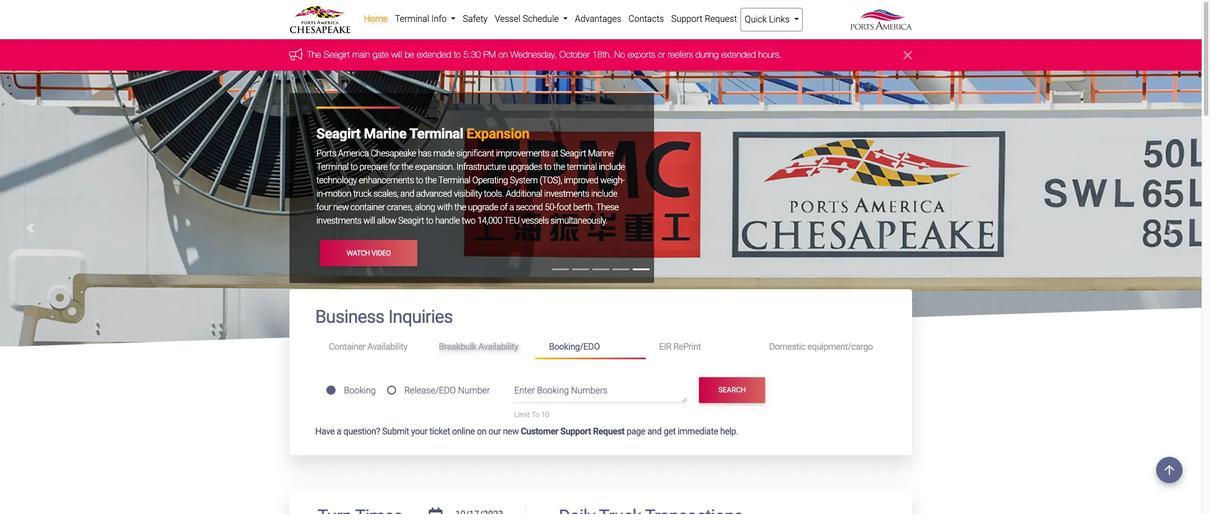 Task type: describe. For each thing, give the bounding box(es) containing it.
will inside alert
[[392, 50, 402, 60]]

ticket
[[429, 426, 450, 437]]

inquiries
[[388, 307, 453, 328]]

gate
[[373, 50, 389, 60]]

to up (tos), in the top of the page
[[544, 162, 551, 172]]

operating
[[472, 175, 508, 186]]

page
[[627, 426, 645, 437]]

our
[[489, 426, 501, 437]]

info
[[431, 13, 447, 24]]

immediate
[[678, 426, 718, 437]]

tools.
[[484, 189, 504, 199]]

in-
[[316, 189, 325, 199]]

breakbulk
[[439, 342, 476, 352]]

online
[[452, 426, 475, 437]]

to down america
[[350, 162, 358, 172]]

of
[[500, 202, 508, 213]]

container availability link
[[315, 337, 425, 358]]

50-
[[545, 202, 557, 213]]

support request
[[671, 13, 737, 24]]

container
[[351, 202, 385, 213]]

vessel schedule link
[[491, 8, 571, 30]]

limit
[[514, 411, 530, 419]]

numbers
[[571, 386, 608, 396]]

the right for
[[401, 162, 413, 172]]

number
[[458, 385, 490, 396]]

marine inside ports america chesapeake has made significant improvements at seagirt marine terminal to                          prepare for the expansion. infrastructure upgrades to the terminal include technology                          enhancements to the terminal operating system (tos), improved weigh- in-motion truck scales,                          and advanced visibility tools. additional investments include four new container cranes,                          along with the upgrade of a second 50-foot berth. these investments will allow seagirt                          to handle two 14,000 teu vessels simultaneously.
[[588, 148, 614, 159]]

customer support request link
[[521, 426, 625, 437]]

5:30
[[464, 50, 481, 60]]

foot
[[557, 202, 571, 213]]

14,000
[[477, 216, 502, 226]]

have a question? submit your ticket online on our new customer support request page and get immediate help.
[[315, 426, 738, 437]]

improved
[[564, 175, 598, 186]]

enhancements
[[359, 175, 414, 186]]

terminal left info
[[395, 13, 429, 24]]

terminal info link
[[391, 8, 459, 30]]

search
[[718, 386, 746, 394]]

exports
[[628, 50, 656, 60]]

system
[[510, 175, 538, 186]]

enter booking numbers
[[514, 386, 608, 396]]

no
[[615, 50, 626, 60]]

the
[[307, 50, 321, 60]]

contacts
[[629, 13, 664, 24]]

business inquiries
[[315, 307, 453, 328]]

motion
[[325, 189, 351, 199]]

two
[[462, 216, 476, 226]]

and inside business inquiries main content
[[647, 426, 662, 437]]

four
[[316, 202, 331, 213]]

visibility
[[454, 189, 482, 199]]

bullhorn image
[[290, 48, 307, 60]]

ports america chesapeake has made significant improvements at seagirt marine terminal to                          prepare for the expansion. infrastructure upgrades to the terminal include technology                          enhancements to the terminal operating system (tos), improved weigh- in-motion truck scales,                          and advanced visibility tools. additional investments include four new container cranes,                          along with the upgrade of a second 50-foot berth. these investments will allow seagirt                          to handle two 14,000 teu vessels simultaneously.
[[316, 148, 625, 226]]

october
[[560, 50, 590, 60]]

watch
[[347, 249, 370, 257]]

request inside business inquiries main content
[[593, 426, 625, 437]]

expansion
[[467, 126, 530, 142]]

to inside alert
[[454, 50, 461, 60]]

at
[[551, 148, 558, 159]]

eir reprint link
[[646, 337, 756, 358]]

expansion.
[[415, 162, 455, 172]]

a inside business inquiries main content
[[337, 426, 341, 437]]

or
[[658, 50, 666, 60]]

a inside ports america chesapeake has made significant improvements at seagirt marine terminal to                          prepare for the expansion. infrastructure upgrades to the terminal include technology                          enhancements to the terminal operating system (tos), improved weigh- in-motion truck scales,                          and advanced visibility tools. additional investments include four new container cranes,                          along with the upgrade of a second 50-foot berth. these investments will allow seagirt                          to handle two 14,000 teu vessels simultaneously.
[[509, 202, 514, 213]]

availability for breakbulk availability
[[478, 342, 518, 352]]

terminal up visibility
[[438, 175, 470, 186]]

infrastructure
[[456, 162, 506, 172]]

eir
[[659, 342, 671, 352]]

enter
[[514, 386, 535, 396]]

simultaneously.
[[551, 216, 608, 226]]

container
[[329, 342, 365, 352]]

limit to 10
[[514, 411, 549, 419]]

along
[[415, 202, 435, 213]]

seagirt down cranes,
[[398, 216, 424, 226]]

expansion image
[[0, 71, 1202, 514]]

search button
[[699, 377, 765, 403]]

1 horizontal spatial request
[[705, 13, 737, 24]]

seagirt up terminal
[[560, 148, 586, 159]]

submit
[[382, 426, 409, 437]]

pm
[[484, 50, 496, 60]]

seagirt inside alert
[[324, 50, 350, 60]]

video
[[372, 249, 391, 257]]

links
[[769, 14, 790, 25]]

and inside ports america chesapeake has made significant improvements at seagirt marine terminal to                          prepare for the expansion. infrastructure upgrades to the terminal include technology                          enhancements to the terminal operating system (tos), improved weigh- in-motion truck scales,                          and advanced visibility tools. additional investments include four new container cranes,                          along with the upgrade of a second 50-foot berth. these investments will allow seagirt                          to handle two 14,000 teu vessels simultaneously.
[[400, 189, 414, 199]]

terminal up technology
[[316, 162, 348, 172]]

domestic equipment/cargo link
[[756, 337, 886, 358]]

customer
[[521, 426, 558, 437]]

release/edo
[[404, 385, 456, 396]]

the down at
[[553, 162, 565, 172]]

get
[[664, 426, 676, 437]]

has
[[418, 148, 431, 159]]

0 vertical spatial support
[[671, 13, 703, 24]]

breakbulk availability link
[[425, 337, 536, 358]]

0 vertical spatial marine
[[364, 126, 407, 142]]



Task type: vqa. For each thing, say whether or not it's contained in the screenshot.
Trans. Number sort image
no



Task type: locate. For each thing, give the bounding box(es) containing it.
terminal
[[567, 162, 597, 172]]

1 vertical spatial request
[[593, 426, 625, 437]]

1 vertical spatial new
[[503, 426, 519, 437]]

support inside business inquiries main content
[[560, 426, 591, 437]]

upgrade
[[468, 202, 498, 213]]

will down container
[[363, 216, 375, 226]]

domestic equipment/cargo
[[769, 342, 873, 352]]

reprint
[[673, 342, 701, 352]]

the up advanced
[[425, 175, 437, 186]]

the seagirt main gate will be extended to 5:30 pm on wednesday, october 18th.  no exports or reefers during extended hours. alert
[[0, 39, 1202, 71]]

advantages
[[575, 13, 621, 24]]

seagirt marine terminal expansion
[[316, 126, 530, 142]]

0 horizontal spatial request
[[593, 426, 625, 437]]

1 vertical spatial investments
[[316, 216, 362, 226]]

availability right breakbulk
[[478, 342, 518, 352]]

home link
[[360, 8, 391, 30]]

close image
[[904, 48, 912, 62]]

booking up 10
[[537, 386, 569, 396]]

0 horizontal spatial new
[[333, 202, 349, 213]]

1 horizontal spatial availability
[[478, 342, 518, 352]]

the right with
[[454, 202, 466, 213]]

hours.
[[759, 50, 782, 60]]

new right our
[[503, 426, 519, 437]]

1 horizontal spatial investments
[[544, 189, 589, 199]]

0 horizontal spatial a
[[337, 426, 341, 437]]

include
[[599, 162, 625, 172], [591, 189, 617, 199]]

new down "motion"
[[333, 202, 349, 213]]

advantages link
[[571, 8, 625, 30]]

america
[[338, 148, 369, 159]]

0 vertical spatial request
[[705, 13, 737, 24]]

0 vertical spatial include
[[599, 162, 625, 172]]

and
[[400, 189, 414, 199], [647, 426, 662, 437]]

truck
[[353, 189, 372, 199]]

on right pm
[[499, 50, 508, 60]]

will inside ports america chesapeake has made significant improvements at seagirt marine terminal to                          prepare for the expansion. infrastructure upgrades to the terminal include technology                          enhancements to the terminal operating system (tos), improved weigh- in-motion truck scales,                          and advanced visibility tools. additional investments include four new container cranes,                          along with the upgrade of a second 50-foot berth. these investments will allow seagirt                          to handle two 14,000 teu vessels simultaneously.
[[363, 216, 375, 226]]

the seagirt main gate will be extended to 5:30 pm on wednesday, october 18th.  no exports or reefers during extended hours.
[[307, 50, 782, 60]]

support
[[671, 13, 703, 24], [560, 426, 591, 437]]

a right of
[[509, 202, 514, 213]]

business inquiries main content
[[281, 290, 921, 514]]

2 availability from the left
[[478, 342, 518, 352]]

made
[[433, 148, 455, 159]]

availability for container availability
[[367, 342, 408, 352]]

the seagirt main gate will be extended to 5:30 pm on wednesday, october 18th.  no exports or reefers during extended hours. link
[[307, 50, 782, 60]]

berth.
[[573, 202, 594, 213]]

booking
[[344, 385, 376, 396], [537, 386, 569, 396]]

include up these
[[591, 189, 617, 199]]

main
[[353, 50, 370, 60]]

chesapeake
[[371, 148, 416, 159]]

marine up chesapeake
[[364, 126, 407, 142]]

a
[[509, 202, 514, 213], [337, 426, 341, 437]]

1 horizontal spatial a
[[509, 202, 514, 213]]

calendar day image
[[429, 508, 443, 514]]

quick
[[745, 14, 767, 25]]

release/edo number
[[404, 385, 490, 396]]

with
[[437, 202, 453, 213]]

0 horizontal spatial extended
[[417, 50, 452, 60]]

1 extended from the left
[[417, 50, 452, 60]]

question?
[[343, 426, 380, 437]]

reefers
[[668, 50, 693, 60]]

improvements
[[496, 148, 549, 159]]

will left be
[[392, 50, 402, 60]]

additional
[[506, 189, 542, 199]]

be
[[405, 50, 415, 60]]

terminal
[[395, 13, 429, 24], [409, 126, 463, 142], [316, 162, 348, 172], [438, 175, 470, 186]]

0 horizontal spatial availability
[[367, 342, 408, 352]]

investments up foot
[[544, 189, 589, 199]]

weigh-
[[600, 175, 625, 186]]

availability down business inquiries
[[367, 342, 408, 352]]

0 horizontal spatial investments
[[316, 216, 362, 226]]

1 horizontal spatial support
[[671, 13, 703, 24]]

new inside ports america chesapeake has made significant improvements at seagirt marine terminal to                          prepare for the expansion. infrastructure upgrades to the terminal include technology                          enhancements to the terminal operating system (tos), improved weigh- in-motion truck scales,                          and advanced visibility tools. additional investments include four new container cranes,                          along with the upgrade of a second 50-foot berth. these investments will allow seagirt                          to handle two 14,000 teu vessels simultaneously.
[[333, 202, 349, 213]]

booking/edo link
[[536, 337, 646, 359]]

vessel schedule
[[495, 13, 561, 24]]

0 horizontal spatial on
[[477, 426, 487, 437]]

support up reefers
[[671, 13, 703, 24]]

cranes,
[[387, 202, 413, 213]]

0 vertical spatial a
[[509, 202, 514, 213]]

on
[[499, 50, 508, 60], [477, 426, 487, 437]]

new
[[333, 202, 349, 213], [503, 426, 519, 437]]

contacts link
[[625, 8, 668, 30]]

during
[[696, 50, 719, 60]]

1 horizontal spatial on
[[499, 50, 508, 60]]

include up weigh-
[[599, 162, 625, 172]]

seagirt right the the
[[324, 50, 350, 60]]

extended
[[417, 50, 452, 60], [721, 50, 756, 60]]

the
[[401, 162, 413, 172], [553, 162, 565, 172], [425, 175, 437, 186], [454, 202, 466, 213]]

0 vertical spatial on
[[499, 50, 508, 60]]

wednesday,
[[511, 50, 557, 60]]

2 extended from the left
[[721, 50, 756, 60]]

terminal up made
[[409, 126, 463, 142]]

marine up terminal
[[588, 148, 614, 159]]

ports
[[316, 148, 336, 159]]

domestic
[[769, 342, 805, 352]]

will
[[392, 50, 402, 60], [363, 216, 375, 226]]

none text field inside business inquiries main content
[[451, 506, 507, 514]]

0 vertical spatial new
[[333, 202, 349, 213]]

seagirt up ports
[[316, 126, 361, 142]]

0 horizontal spatial will
[[363, 216, 375, 226]]

1 horizontal spatial and
[[647, 426, 662, 437]]

watch video
[[347, 249, 391, 257]]

1 vertical spatial support
[[560, 426, 591, 437]]

availability
[[367, 342, 408, 352], [478, 342, 518, 352]]

safety link
[[459, 8, 491, 30]]

0 vertical spatial investments
[[544, 189, 589, 199]]

0 horizontal spatial booking
[[344, 385, 376, 396]]

booking up question?
[[344, 385, 376, 396]]

10
[[541, 411, 549, 419]]

have
[[315, 426, 335, 437]]

on inside alert
[[499, 50, 508, 60]]

go to top image
[[1156, 457, 1183, 484]]

0 vertical spatial will
[[392, 50, 402, 60]]

1 horizontal spatial marine
[[588, 148, 614, 159]]

extended right be
[[417, 50, 452, 60]]

booking/edo
[[549, 342, 600, 352]]

scales,
[[374, 189, 398, 199]]

eir reprint
[[659, 342, 701, 352]]

to down along
[[426, 216, 433, 226]]

to left 5:30
[[454, 50, 461, 60]]

investments down four
[[316, 216, 362, 226]]

1 vertical spatial will
[[363, 216, 375, 226]]

request left quick
[[705, 13, 737, 24]]

1 horizontal spatial new
[[503, 426, 519, 437]]

1 horizontal spatial will
[[392, 50, 402, 60]]

extended right during
[[721, 50, 756, 60]]

1 vertical spatial a
[[337, 426, 341, 437]]

1 horizontal spatial extended
[[721, 50, 756, 60]]

Enter Booking Numbers text field
[[514, 385, 687, 404]]

1 horizontal spatial booking
[[537, 386, 569, 396]]

and left get
[[647, 426, 662, 437]]

container availability
[[329, 342, 408, 352]]

on left our
[[477, 426, 487, 437]]

vessels
[[521, 216, 549, 226]]

quick links link
[[741, 8, 803, 31]]

technology
[[316, 175, 357, 186]]

these
[[596, 202, 619, 213]]

and up cranes,
[[400, 189, 414, 199]]

0 horizontal spatial marine
[[364, 126, 407, 142]]

1 vertical spatial include
[[591, 189, 617, 199]]

new inside business inquiries main content
[[503, 426, 519, 437]]

0 horizontal spatial support
[[560, 426, 591, 437]]

request left page
[[593, 426, 625, 437]]

18th.
[[593, 50, 612, 60]]

quick links
[[745, 14, 792, 25]]

support right customer
[[560, 426, 591, 437]]

home
[[364, 13, 388, 24]]

1 vertical spatial and
[[647, 426, 662, 437]]

on inside business inquiries main content
[[477, 426, 487, 437]]

(tos),
[[540, 175, 562, 186]]

1 availability from the left
[[367, 342, 408, 352]]

second
[[516, 202, 543, 213]]

1 vertical spatial marine
[[588, 148, 614, 159]]

allow
[[377, 216, 396, 226]]

prepare
[[360, 162, 388, 172]]

1 vertical spatial on
[[477, 426, 487, 437]]

advanced
[[416, 189, 452, 199]]

significant
[[456, 148, 494, 159]]

0 horizontal spatial and
[[400, 189, 414, 199]]

None text field
[[451, 506, 507, 514]]

a right "have"
[[337, 426, 341, 437]]

0 vertical spatial and
[[400, 189, 414, 199]]

to up advanced
[[416, 175, 423, 186]]



